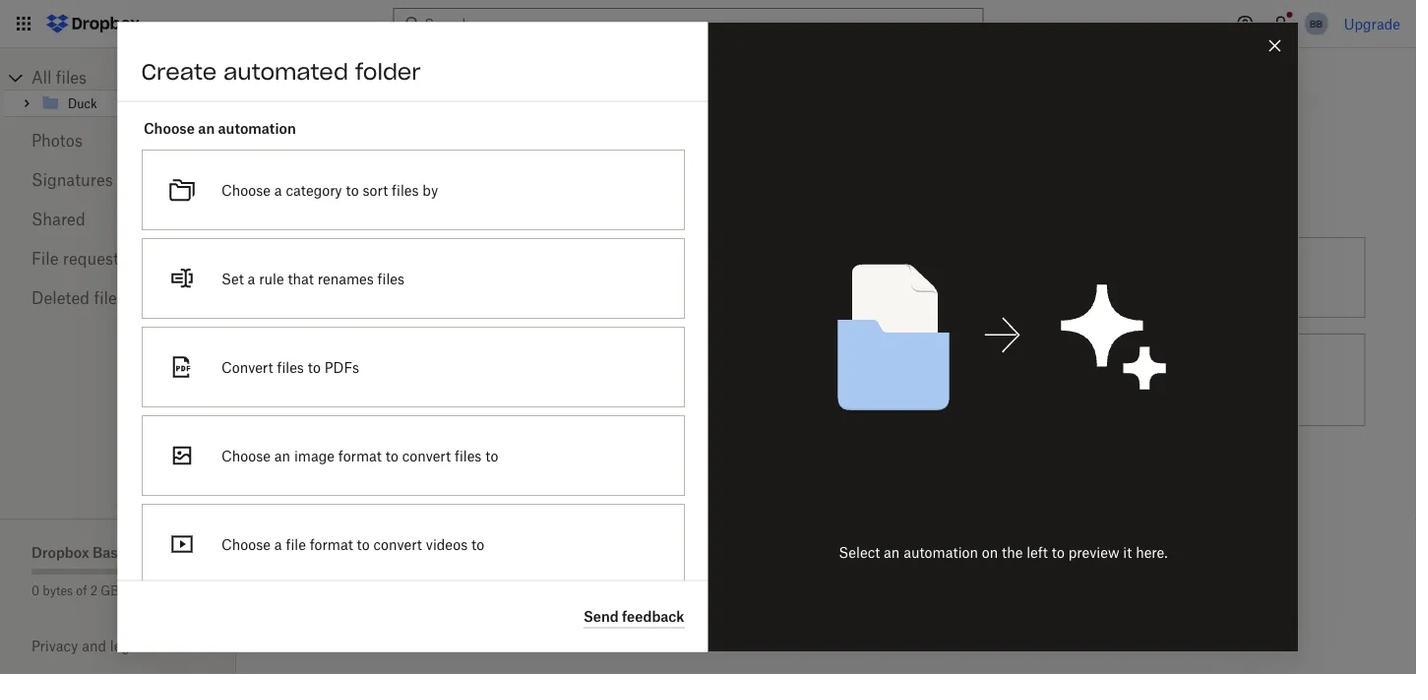 Task type: describe. For each thing, give the bounding box(es) containing it.
used
[[122, 583, 149, 598]]

0
[[32, 583, 39, 598]]

format for choose a file format to convert audio files to button
[[444, 469, 487, 486]]

privacy and legal
[[32, 638, 141, 655]]

photos link
[[32, 121, 205, 160]]

the
[[1002, 544, 1023, 561]]

that inside button
[[791, 269, 817, 286]]

dropbox logo - go to the homepage image
[[39, 8, 147, 39]]

choose an image format to convert files to inside create automated folder dialog
[[221, 447, 498, 464]]

files inside "tree"
[[56, 68, 87, 87]]

deleted
[[32, 288, 90, 308]]

global header element
[[0, 0, 1417, 48]]

send feedback
[[584, 608, 685, 625]]

select
[[839, 544, 880, 561]]

all
[[32, 68, 52, 87]]

of
[[76, 583, 87, 598]]

signatures link
[[32, 160, 205, 200]]

convert files to pdfs inside create automated folder dialog
[[221, 358, 359, 375]]

file requests
[[32, 249, 127, 268]]

send feedback button
[[584, 605, 685, 629]]

renames inside button
[[820, 269, 877, 286]]

choose inside choose a file format to convert audio files to
[[355, 469, 405, 486]]

convert for choose a file format to convert audio files to button
[[508, 469, 556, 486]]

deleted files link
[[32, 279, 205, 318]]

category inside 'choose a category to sort files by' button
[[420, 269, 476, 286]]

audio
[[560, 469, 596, 486]]

format for choose an image format to convert files to button
[[472, 361, 516, 378]]

choose an image format to convert files to inside button
[[355, 361, 585, 399]]

file for choose a file format to convert audio files to button
[[420, 469, 440, 486]]

unzip files button
[[1005, 326, 1374, 434]]

left
[[1027, 544, 1048, 561]]

set inside create automated folder dialog
[[221, 270, 243, 287]]

add
[[276, 191, 308, 211]]

feedback
[[622, 608, 685, 625]]

automations
[[276, 64, 419, 92]]

dropbox
[[32, 544, 89, 561]]

gb
[[101, 583, 119, 598]]

dropbox basic
[[32, 544, 130, 561]]

create automated folder
[[141, 58, 421, 85]]

videos inside button
[[929, 361, 971, 378]]

a inside choose a file format to convert audio files to
[[408, 469, 416, 486]]

choose a file format to convert audio files to
[[355, 469, 596, 508]]

file inside create automated folder dialog
[[285, 536, 306, 552]]

image inside create automated folder dialog
[[294, 447, 334, 464]]

and
[[82, 638, 106, 655]]

choose a file format to convert audio files to button
[[268, 434, 637, 542]]

2
[[90, 583, 98, 598]]

choose a file format to convert videos to inside button
[[724, 361, 971, 399]]

file requests link
[[32, 239, 205, 279]]

sort inside button
[[497, 269, 522, 286]]

automation for add
[[338, 191, 433, 211]]

folder
[[355, 58, 421, 85]]

set a rule that renames files inside create automated folder dialog
[[221, 270, 404, 287]]

create automated folder dialog
[[118, 22, 1299, 674]]

set inside set a rule that renames files button
[[724, 269, 747, 286]]

all files
[[32, 68, 87, 87]]

videos inside create automated folder dialog
[[426, 536, 467, 552]]

all files link
[[32, 66, 236, 90]]

file for choose a file format to convert videos to button
[[789, 361, 809, 378]]

choose an automation
[[143, 119, 296, 136]]

choose inside choose an image format to convert files to
[[355, 361, 405, 378]]

create
[[141, 58, 217, 85]]



Task type: locate. For each thing, give the bounding box(es) containing it.
1 horizontal spatial choose a file format to convert videos to
[[724, 361, 971, 399]]

to
[[346, 181, 358, 198], [480, 269, 493, 286], [1179, 269, 1192, 286], [307, 358, 320, 375], [520, 361, 533, 378], [860, 361, 873, 378], [386, 382, 399, 399], [724, 382, 737, 399], [385, 447, 398, 464], [485, 447, 498, 464], [491, 469, 504, 486], [386, 491, 399, 508], [356, 536, 369, 552], [471, 536, 484, 552], [1052, 544, 1065, 561]]

0 horizontal spatial rule
[[259, 270, 284, 287]]

that
[[791, 269, 817, 286], [287, 270, 313, 287]]

it
[[1124, 544, 1133, 561]]

0 vertical spatial choose an image format to convert files to
[[355, 361, 585, 399]]

privacy and legal link
[[32, 638, 236, 655]]

requests
[[63, 249, 127, 268]]

automation for choose
[[218, 119, 296, 136]]

2 vertical spatial automation
[[904, 544, 979, 561]]

shared
[[32, 210, 85, 229]]

2 vertical spatial file
[[285, 536, 306, 552]]

shared link
[[32, 200, 205, 239]]

1 horizontal spatial file
[[420, 469, 440, 486]]

1 vertical spatial by
[[557, 269, 572, 286]]

rule inside button
[[762, 269, 787, 286]]

convert for choose a file format to convert videos to button
[[876, 361, 925, 378]]

all files tree
[[3, 66, 236, 117]]

files inside choose a file format to convert audio files to
[[355, 491, 382, 508]]

upgrade
[[1345, 15, 1401, 32]]

0 horizontal spatial by
[[422, 181, 438, 198]]

1 horizontal spatial videos
[[929, 361, 971, 378]]

0 vertical spatial image
[[428, 361, 469, 378]]

file
[[789, 361, 809, 378], [420, 469, 440, 486], [285, 536, 306, 552]]

0 vertical spatial choose a file format to convert videos to
[[724, 361, 971, 399]]

an
[[198, 119, 214, 136], [313, 191, 333, 211], [408, 361, 424, 378], [274, 447, 290, 464], [884, 544, 900, 561]]

choose an image format to convert files to
[[355, 361, 585, 399], [221, 447, 498, 464]]

0 horizontal spatial convert files to pdfs
[[221, 358, 359, 375]]

set a rule that renames files inside set a rule that renames files button
[[724, 269, 907, 286]]

1 horizontal spatial renames
[[820, 269, 877, 286]]

format
[[472, 361, 516, 378], [812, 361, 856, 378], [338, 447, 381, 464], [444, 469, 487, 486], [309, 536, 353, 552]]

0 vertical spatial videos
[[929, 361, 971, 378]]

0 vertical spatial by
[[422, 181, 438, 198]]

1 horizontal spatial set a rule that renames files
[[724, 269, 907, 286]]

sort
[[362, 181, 388, 198], [497, 269, 522, 286]]

videos
[[929, 361, 971, 378], [426, 536, 467, 552]]

renames
[[820, 269, 877, 286], [317, 270, 373, 287]]

1 horizontal spatial rule
[[762, 269, 787, 286]]

files
[[56, 68, 87, 87], [391, 181, 418, 198], [526, 269, 553, 286], [880, 269, 907, 286], [1148, 269, 1176, 286], [377, 270, 404, 287], [94, 288, 125, 308], [277, 358, 304, 375], [1135, 372, 1162, 388], [355, 382, 382, 399], [454, 447, 481, 464], [355, 491, 382, 508]]

renames inside create automated folder dialog
[[317, 270, 373, 287]]

get more space image
[[153, 578, 177, 602]]

0 vertical spatial choose a category to sort files by
[[221, 181, 438, 198]]

1 vertical spatial choose a category to sort files by
[[355, 269, 572, 286]]

convert inside choose a file format to convert videos to
[[876, 361, 925, 378]]

0 horizontal spatial convert
[[221, 358, 273, 375]]

convert files to pdfs
[[1093, 269, 1231, 286], [221, 358, 359, 375]]

file inside choose a file format to convert audio files to
[[420, 469, 440, 486]]

1 horizontal spatial convert
[[1093, 269, 1145, 286]]

0 horizontal spatial choose a file format to convert videos to
[[221, 536, 484, 552]]

0 vertical spatial automation
[[218, 119, 296, 136]]

0 horizontal spatial set
[[221, 270, 243, 287]]

pdfs inside create automated folder dialog
[[324, 358, 359, 375]]

unzip
[[1093, 372, 1131, 388]]

unzip files
[[1093, 372, 1162, 388]]

an inside button
[[408, 361, 424, 378]]

0 vertical spatial convert
[[1093, 269, 1145, 286]]

0 horizontal spatial renames
[[317, 270, 373, 287]]

pdfs
[[1196, 269, 1231, 286], [324, 358, 359, 375]]

1 horizontal spatial that
[[791, 269, 817, 286]]

select an automation on the left to preview it here.
[[839, 544, 1168, 561]]

0 horizontal spatial set a rule that renames files
[[221, 270, 404, 287]]

1 horizontal spatial convert files to pdfs
[[1093, 269, 1231, 286]]

convert files to pdfs inside button
[[1093, 269, 1231, 286]]

rule inside create automated folder dialog
[[259, 270, 284, 287]]

by inside create automated folder dialog
[[422, 181, 438, 198]]

deleted files
[[32, 288, 125, 308]]

1 vertical spatial choose a file format to convert videos to
[[221, 536, 484, 552]]

1 horizontal spatial image
[[428, 361, 469, 378]]

0 vertical spatial pdfs
[[1196, 269, 1231, 286]]

automation inside main content
[[338, 191, 433, 211]]

0 horizontal spatial automation
[[218, 119, 296, 136]]

on
[[982, 544, 999, 561]]

image
[[428, 361, 469, 378], [294, 447, 334, 464]]

automation for select
[[904, 544, 979, 561]]

automation
[[218, 119, 296, 136], [338, 191, 433, 211], [904, 544, 979, 561]]

choose
[[143, 119, 194, 136], [221, 181, 270, 198], [355, 269, 405, 286], [355, 361, 405, 378], [724, 361, 773, 378], [221, 447, 270, 464], [355, 469, 405, 486], [221, 536, 270, 552]]

choose an image format to convert files to button
[[268, 326, 637, 434]]

file
[[32, 249, 59, 268]]

0 horizontal spatial image
[[294, 447, 334, 464]]

0 horizontal spatial category
[[285, 181, 342, 198]]

0 horizontal spatial that
[[287, 270, 313, 287]]

1 horizontal spatial by
[[557, 269, 572, 286]]

1 vertical spatial convert
[[221, 358, 273, 375]]

1 vertical spatial choose an image format to convert files to
[[221, 447, 498, 464]]

convert
[[536, 361, 585, 378], [876, 361, 925, 378], [402, 447, 451, 464], [508, 469, 556, 486], [373, 536, 422, 552]]

automation right add
[[338, 191, 433, 211]]

choose a file format to convert videos to
[[724, 361, 971, 399], [221, 536, 484, 552]]

choose a category to sort files by inside button
[[355, 269, 572, 286]]

category inside create automated folder dialog
[[285, 181, 342, 198]]

set a rule that renames files button
[[637, 229, 1005, 326]]

convert files to pdfs button
[[1005, 229, 1374, 326]]

pdfs inside button
[[1196, 269, 1231, 286]]

1 vertical spatial pdfs
[[324, 358, 359, 375]]

0 horizontal spatial videos
[[426, 536, 467, 552]]

rule
[[762, 269, 787, 286], [259, 270, 284, 287]]

convert inside create automated folder dialog
[[221, 358, 273, 375]]

0 vertical spatial category
[[285, 181, 342, 198]]

0 vertical spatial convert files to pdfs
[[1093, 269, 1231, 286]]

category
[[285, 181, 342, 198], [420, 269, 476, 286]]

1 vertical spatial sort
[[497, 269, 522, 286]]

choose a category to sort files by
[[221, 181, 438, 198], [355, 269, 572, 286]]

automation down create automated folder
[[218, 119, 296, 136]]

files inside "link"
[[94, 288, 125, 308]]

1 horizontal spatial pdfs
[[1196, 269, 1231, 286]]

by
[[422, 181, 438, 198], [557, 269, 572, 286]]

photos
[[32, 131, 83, 150]]

1 vertical spatial category
[[420, 269, 476, 286]]

image inside button
[[428, 361, 469, 378]]

0 vertical spatial file
[[789, 361, 809, 378]]

0 horizontal spatial sort
[[362, 181, 388, 198]]

that inside create automated folder dialog
[[287, 270, 313, 287]]

preview
[[1069, 544, 1120, 561]]

upgrade link
[[1345, 15, 1401, 32]]

legal
[[110, 638, 141, 655]]

1 horizontal spatial sort
[[497, 269, 522, 286]]

1 horizontal spatial category
[[420, 269, 476, 286]]

1 vertical spatial videos
[[426, 536, 467, 552]]

1 horizontal spatial set
[[724, 269, 747, 286]]

format for choose a file format to convert videos to button
[[812, 361, 856, 378]]

1 vertical spatial automation
[[338, 191, 433, 211]]

by inside button
[[557, 269, 572, 286]]

choose a file format to convert videos to inside create automated folder dialog
[[221, 536, 484, 552]]

here.
[[1136, 544, 1168, 561]]

a
[[274, 181, 282, 198], [408, 269, 416, 286], [750, 269, 758, 286], [247, 270, 255, 287], [777, 361, 785, 378], [408, 469, 416, 486], [274, 536, 282, 552]]

automation left on
[[904, 544, 979, 561]]

choose a category to sort files by button
[[268, 229, 637, 326]]

privacy
[[32, 638, 78, 655]]

convert for choose an image format to convert files to button
[[536, 361, 585, 378]]

1 vertical spatial image
[[294, 447, 334, 464]]

format inside choose a file format to convert audio files to
[[444, 469, 487, 486]]

2 horizontal spatial automation
[[904, 544, 979, 561]]

file inside choose a file format to convert videos to button
[[789, 361, 809, 378]]

add an automation main content
[[268, 111, 1417, 674]]

automated
[[224, 58, 348, 85]]

a inside choose a file format to convert videos to
[[777, 361, 785, 378]]

bytes
[[43, 583, 73, 598]]

convert inside button
[[1093, 269, 1145, 286]]

choose a category to sort files by inside create automated folder dialog
[[221, 181, 438, 198]]

1 vertical spatial file
[[420, 469, 440, 486]]

add an automation
[[276, 191, 433, 211]]

choose inside choose a file format to convert videos to
[[724, 361, 773, 378]]

send
[[584, 608, 619, 625]]

0 horizontal spatial file
[[285, 536, 306, 552]]

set
[[724, 269, 747, 286], [221, 270, 243, 287]]

signatures
[[32, 170, 113, 190]]

0 bytes of 2 gb used
[[32, 583, 149, 598]]

set a rule that renames files
[[724, 269, 907, 286], [221, 270, 404, 287]]

1 horizontal spatial automation
[[338, 191, 433, 211]]

1 vertical spatial convert files to pdfs
[[221, 358, 359, 375]]

convert inside choose a file format to convert audio files to
[[508, 469, 556, 486]]

0 vertical spatial sort
[[362, 181, 388, 198]]

0 horizontal spatial pdfs
[[324, 358, 359, 375]]

basic
[[93, 544, 130, 561]]

convert
[[1093, 269, 1145, 286], [221, 358, 273, 375]]

2 horizontal spatial file
[[789, 361, 809, 378]]

choose a file format to convert videos to button
[[637, 326, 1005, 434]]

sort inside create automated folder dialog
[[362, 181, 388, 198]]



Task type: vqa. For each thing, say whether or not it's contained in the screenshot.
5th row from the bottom
no



